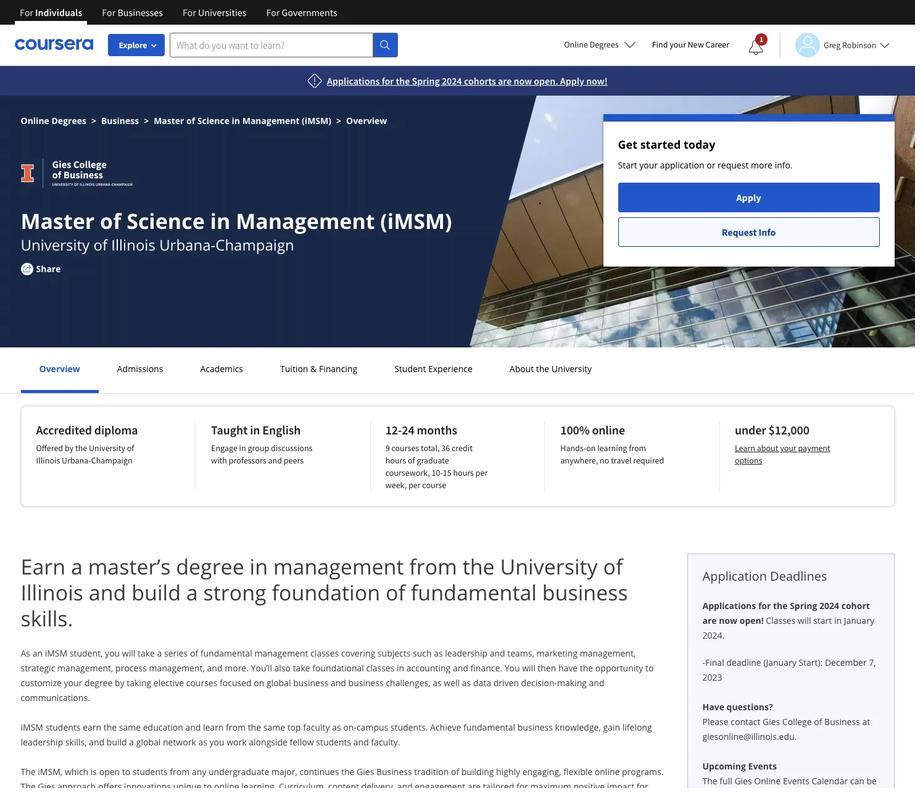 Task type: vqa. For each thing, say whether or not it's contained in the screenshot.
Introduction to the course's Introduction
no



Task type: locate. For each thing, give the bounding box(es) containing it.
the left "full"
[[703, 776, 718, 787]]

imsm down communications.
[[21, 722, 43, 734]]

find
[[652, 39, 668, 50]]

-final deadline (january start): december 7, 2023
[[703, 657, 877, 684]]

1 vertical spatial management
[[255, 648, 308, 659]]

hours down 9
[[386, 455, 406, 466]]

achieve
[[430, 722, 462, 734]]

0 horizontal spatial for
[[382, 75, 394, 87]]

0 vertical spatial management
[[242, 115, 300, 127]]

applications for the spring 2024 cohort are now open!
[[703, 600, 871, 627]]

continues
[[300, 766, 339, 778]]

online for online degrees > business > master of science in management (imsm) > overview
[[21, 115, 49, 127]]

1 button
[[739, 33, 774, 62]]

champaign
[[216, 235, 294, 255], [91, 455, 133, 466]]

2 > from the left
[[144, 115, 149, 127]]

of inside 12-24 months 9 courses total, 36 credit hours of graduate coursework, 10-15 hours per week, per course
[[408, 455, 415, 466]]

from
[[629, 443, 647, 454], [410, 553, 457, 581], [226, 722, 246, 734], [170, 766, 190, 778]]

0 vertical spatial on
[[587, 443, 596, 454]]

now up 2024.
[[720, 615, 738, 627]]

process
[[116, 663, 147, 674]]

december
[[826, 657, 867, 669]]

for inside the imsm, which is open to students from any undergraduate major, continues the gies business tradition of building highly engaging, flexible online programs. the gies approach offers innovations unique to online learning. curriculum, content delivery, and engagement are tailored for maximum positive impact fo
[[517, 781, 528, 789]]

1 horizontal spatial global
[[267, 677, 291, 689]]

fundamental inside earn a master's degree in management from the university of illinois and build a strong foundation of fundamental business skills.
[[411, 579, 537, 607]]

by down process on the bottom of page
[[115, 677, 125, 689]]

peers
[[284, 455, 304, 466]]

degrees left business link
[[52, 115, 86, 127]]

applications
[[327, 75, 380, 87], [703, 600, 757, 612]]

you inside imsm students earn the same education and learn from the same top faculty as on-campus students. achieve fundamental business knowledge, gain lifelong leadership skills, and build a global network as you work alongside fellow students and faculty.
[[210, 737, 225, 748]]

0 vertical spatial build
[[132, 579, 181, 607]]

2 horizontal spatial online
[[755, 776, 781, 787]]

a left series
[[157, 648, 162, 659]]

highly
[[497, 766, 521, 778]]

no
[[600, 455, 610, 466]]

1 vertical spatial are
[[703, 615, 717, 627]]

2 vertical spatial fundamental
[[464, 722, 516, 734]]

management, down series
[[149, 663, 205, 674]]

0 vertical spatial urbana-
[[159, 235, 216, 255]]

1 vertical spatial events
[[784, 776, 810, 787]]

classes down subjects
[[366, 663, 395, 674]]

business
[[101, 115, 139, 127], [825, 716, 861, 728], [377, 766, 412, 778]]

university inside earn a master's degree in management from the university of illinois and build a strong foundation of fundamental business skills.
[[500, 553, 598, 581]]

alongside
[[249, 737, 288, 748]]

and inside taught in english engage in group discussions with professors and peers
[[268, 455, 282, 466]]

0 vertical spatial students
[[45, 722, 81, 734]]

0 vertical spatial you
[[105, 648, 120, 659]]

0 horizontal spatial degree
[[85, 677, 113, 689]]

from inside earn a master's degree in management from the university of illinois and build a strong foundation of fundamental business skills.
[[410, 553, 457, 581]]

1 horizontal spatial imsm
[[45, 648, 67, 659]]

1 horizontal spatial apply
[[737, 191, 762, 204]]

0 vertical spatial degree
[[176, 553, 244, 581]]

0 horizontal spatial to
[[122, 766, 130, 778]]

offered
[[36, 443, 63, 454]]

$12,000
[[769, 422, 810, 438]]

are for open.
[[498, 75, 512, 87]]

degrees up now!
[[590, 39, 619, 50]]

illinois inside accredited diploma offered by the university of illinois urbana-champaign
[[36, 455, 60, 466]]

will left start
[[798, 615, 812, 627]]

the imsm, which is open to students from any undergraduate major, continues the gies business tradition of building highly engaging, flexible online programs. the gies approach offers innovations unique to online learning. curriculum, content delivery, and engagement are tailored for maximum positive impact fo
[[21, 766, 667, 789]]

for left individuals
[[20, 6, 33, 19]]

now inside applications for the spring 2024 cohort are now open!
[[720, 615, 738, 627]]

graduate
[[417, 455, 449, 466]]

1 vertical spatial illinois
[[36, 455, 60, 466]]

2 horizontal spatial are
[[703, 615, 717, 627]]

1 horizontal spatial spring
[[790, 600, 818, 612]]

offers
[[98, 781, 122, 789]]

imsm right an
[[45, 648, 67, 659]]

tuition & financing link
[[277, 363, 361, 375]]

1 vertical spatial science
[[127, 207, 205, 235]]

courses right elective
[[186, 677, 218, 689]]

degrees inside dropdown button
[[590, 39, 619, 50]]

spring inside applications for the spring 2024 cohort are now open!
[[790, 600, 818, 612]]

business inside imsm students earn the same education and learn from the same top faculty as on-campus students. achieve fundamental business knowledge, gain lifelong leadership skills, and build a global network as you work alongside fellow students and faculty.
[[518, 722, 553, 734]]

2 horizontal spatial students
[[316, 737, 351, 748]]

2 for from the left
[[102, 6, 116, 19]]

online inside "100% online hands-on learning from anywhere, no travel required"
[[592, 422, 626, 438]]

1 horizontal spatial business
[[377, 766, 412, 778]]

from inside "100% online hands-on learning from anywhere, no travel required"
[[629, 443, 647, 454]]

english
[[263, 422, 301, 438]]

leadership up "imsm,"
[[21, 737, 63, 748]]

hours right 15
[[454, 467, 474, 479]]

2024 for cohorts
[[442, 75, 462, 87]]

your right start
[[640, 159, 658, 171]]

0 horizontal spatial (imsm)
[[302, 115, 332, 127]]

your up communications.
[[64, 677, 82, 689]]

3 > from the left
[[337, 115, 341, 127]]

same up alongside
[[263, 722, 285, 734]]

same left the education on the bottom of page
[[119, 722, 141, 734]]

2 horizontal spatial business
[[825, 716, 861, 728]]

university inside accredited diploma offered by the university of illinois urbana-champaign
[[89, 443, 125, 454]]

as
[[434, 648, 443, 659], [433, 677, 442, 689], [462, 677, 471, 689], [332, 722, 341, 734], [198, 737, 207, 748]]

1 horizontal spatial per
[[476, 467, 488, 479]]

spring for cohort
[[790, 600, 818, 612]]

take up process on the bottom of page
[[138, 648, 155, 659]]

student experience link
[[391, 363, 477, 375]]

gies left college
[[763, 716, 781, 728]]

which
[[65, 766, 88, 778]]

as left well
[[433, 677, 442, 689]]

1 horizontal spatial degrees
[[590, 39, 619, 50]]

you up process on the bottom of page
[[105, 648, 120, 659]]

curriculum,
[[279, 781, 326, 789]]

online inside dropdown button
[[565, 39, 588, 50]]

leadership inside as an imsm student, you will take a series of fundamental management classes covering subjects such as leadership and teams, marketing management, strategic management, process management, and more. you'll also take foundational classes in accounting and finance. you will then have the opportunity to customize your degree by taking elective courses focused on global business and business challenges, as well as data driven decision-making and communications.
[[445, 648, 488, 659]]

and
[[268, 455, 282, 466], [89, 579, 126, 607], [490, 648, 505, 659], [207, 663, 223, 674], [453, 663, 469, 674], [331, 677, 346, 689], [589, 677, 605, 689], [185, 722, 201, 734], [89, 737, 104, 748], [354, 737, 369, 748], [398, 781, 413, 789]]

1 horizontal spatial take
[[293, 663, 310, 674]]

36
[[442, 443, 450, 454]]

1 horizontal spatial overview
[[346, 115, 387, 127]]

learning.
[[242, 781, 277, 789]]

students.
[[391, 722, 428, 734]]

1 horizontal spatial same
[[263, 722, 285, 734]]

well
[[444, 677, 460, 689]]

the inside "upcoming events the full gies online events calendar can be"
[[703, 776, 718, 787]]

1 horizontal spatial degree
[[176, 553, 244, 581]]

open
[[99, 766, 120, 778]]

info
[[759, 226, 776, 238]]

2 vertical spatial for
[[517, 781, 528, 789]]

gies down "imsm,"
[[38, 781, 55, 789]]

for inside applications for the spring 2024 cohort are now open!
[[759, 600, 771, 612]]

0 horizontal spatial classes
[[311, 648, 339, 659]]

as right well
[[462, 677, 471, 689]]

0 horizontal spatial are
[[468, 781, 481, 789]]

of inside accredited diploma offered by the university of illinois urbana-champaign
[[127, 443, 134, 454]]

engagement
[[415, 781, 466, 789]]

0 horizontal spatial management,
[[57, 663, 113, 674]]

deadline
[[727, 657, 762, 669]]

0 vertical spatial global
[[267, 677, 291, 689]]

1 same from the left
[[119, 722, 141, 734]]

1 horizontal spatial build
[[132, 579, 181, 607]]

1 vertical spatial to
[[122, 766, 130, 778]]

students down "on-"
[[316, 737, 351, 748]]

2 horizontal spatial management,
[[580, 648, 636, 659]]

on down you'll
[[254, 677, 264, 689]]

events down giesonline@illinois.edu.
[[749, 761, 777, 772]]

a inside imsm students earn the same education and learn from the same top faculty as on-campus students. achieve fundamental business knowledge, gain lifelong leadership skills, and build a global network as you work alongside fellow students and faculty.
[[129, 737, 134, 748]]

1 horizontal spatial (imsm)
[[381, 207, 452, 235]]

application
[[703, 568, 767, 585]]

now for open!
[[720, 615, 738, 627]]

by inside accredited diploma offered by the university of illinois urbana-champaign
[[65, 443, 74, 454]]

gies right "full"
[[735, 776, 753, 787]]

for for individuals
[[20, 6, 33, 19]]

1 horizontal spatial for
[[517, 781, 528, 789]]

a up innovations on the left of the page
[[129, 737, 134, 748]]

to right the open
[[122, 766, 130, 778]]

approach
[[58, 781, 96, 789]]

are down building
[[468, 781, 481, 789]]

12-
[[386, 422, 402, 438]]

content
[[328, 781, 359, 789]]

can
[[851, 776, 865, 787]]

0 vertical spatial apply
[[561, 75, 585, 87]]

of inside the imsm, which is open to students from any undergraduate major, continues the gies business tradition of building highly engaging, flexible online programs. the gies approach offers innovations unique to online learning. curriculum, content delivery, and engagement are tailored for maximum positive impact fo
[[451, 766, 460, 778]]

0 vertical spatial now
[[514, 75, 532, 87]]

events left calendar
[[784, 776, 810, 787]]

online inside "upcoming events the full gies online events calendar can be"
[[755, 776, 781, 787]]

are for open!
[[703, 615, 717, 627]]

students up innovations on the left of the page
[[133, 766, 168, 778]]

1 vertical spatial online
[[21, 115, 49, 127]]

cohort
[[842, 600, 871, 612]]

imsm inside imsm students earn the same education and learn from the same top faculty as on-campus students. achieve fundamental business knowledge, gain lifelong leadership skills, and build a global network as you work alongside fellow students and faculty.
[[21, 722, 43, 734]]

as right such
[[434, 648, 443, 659]]

0 horizontal spatial business
[[101, 115, 139, 127]]

2 same from the left
[[263, 722, 285, 734]]

you inside as an imsm student, you will take a series of fundamental management classes covering subjects such as leadership and teams, marketing management, strategic management, process management, and more. you'll also take foundational classes in accounting and finance. you will then have the opportunity to customize your degree by taking elective courses focused on global business and business challenges, as well as data driven decision-making and communications.
[[105, 648, 120, 659]]

students up skills,
[[45, 722, 81, 734]]

take right the also
[[293, 663, 310, 674]]

applications for the spring 2024 cohorts are now open. apply now!
[[327, 75, 608, 87]]

2 horizontal spatial to
[[646, 663, 654, 674]]

global inside imsm students earn the same education and learn from the same top faculty as on-campus students. achieve fundamental business knowledge, gain lifelong leadership skills, and build a global network as you work alongside fellow students and faculty.
[[136, 737, 161, 748]]

to down 'any'
[[204, 781, 212, 789]]

for left businesses
[[102, 6, 116, 19]]

0 horizontal spatial urbana-
[[62, 455, 91, 466]]

start
[[814, 615, 833, 627]]

apply left now!
[[561, 75, 585, 87]]

share
[[36, 263, 61, 275]]

are inside applications for the spring 2024 cohort are now open!
[[703, 615, 717, 627]]

student,
[[70, 648, 103, 659]]

to right opportunity
[[646, 663, 654, 674]]

business inside have questions? please contact gies college of business at giesonline@illinois.edu.
[[825, 716, 861, 728]]

now left open.
[[514, 75, 532, 87]]

0 horizontal spatial will
[[122, 648, 135, 659]]

0 vertical spatial online
[[565, 39, 588, 50]]

explore button
[[108, 34, 165, 56]]

1 horizontal spatial master
[[154, 115, 184, 127]]

1 vertical spatial imsm
[[21, 722, 43, 734]]

overview link
[[36, 363, 84, 375]]

the inside accredited diploma offered by the university of illinois urbana-champaign
[[75, 443, 87, 454]]

elective
[[154, 677, 184, 689]]

degree inside earn a master's degree in management from the university of illinois and build a strong foundation of fundamental business skills.
[[176, 553, 244, 581]]

courses inside 12-24 months 9 courses total, 36 credit hours of graduate coursework, 10-15 hours per week, per course
[[392, 443, 419, 454]]

in inside earn a master's degree in management from the university of illinois and build a strong foundation of fundamental business skills.
[[250, 553, 268, 581]]

spring left cohorts
[[412, 75, 440, 87]]

0 horizontal spatial events
[[749, 761, 777, 772]]

management
[[242, 115, 300, 127], [236, 207, 375, 235]]

take
[[138, 648, 155, 659], [293, 663, 310, 674]]

1 horizontal spatial urbana-
[[159, 235, 216, 255]]

from inside imsm students earn the same education and learn from the same top faculty as on-campus students. achieve fundamental business knowledge, gain lifelong leadership skills, and build a global network as you work alongside fellow students and faculty.
[[226, 722, 246, 734]]

fundamental inside imsm students earn the same education and learn from the same top faculty as on-campus students. achieve fundamental business knowledge, gain lifelong leadership skills, and build a global network as you work alongside fellow students and faculty.
[[464, 722, 516, 734]]

same
[[119, 722, 141, 734], [263, 722, 285, 734]]

of
[[187, 115, 195, 127], [100, 207, 121, 235], [93, 235, 107, 255], [127, 443, 134, 454], [408, 455, 415, 466], [604, 553, 623, 581], [386, 579, 406, 607], [190, 648, 198, 659], [815, 716, 823, 728], [451, 766, 460, 778]]

for businesses
[[102, 6, 163, 19]]

about the university
[[510, 363, 592, 375]]

science
[[197, 115, 230, 127], [127, 207, 205, 235]]

2024 for cohort
[[820, 600, 840, 612]]

urbana- inside accredited diploma offered by the university of illinois urbana-champaign
[[62, 455, 91, 466]]

management inside earn a master's degree in management from the university of illinois and build a strong foundation of fundamental business skills.
[[273, 553, 404, 581]]

teams,
[[508, 648, 535, 659]]

0 horizontal spatial applications
[[327, 75, 380, 87]]

1 vertical spatial apply
[[737, 191, 762, 204]]

master up share button
[[21, 207, 95, 235]]

0 vertical spatial are
[[498, 75, 512, 87]]

robinson
[[843, 39, 877, 50]]

leadership up finance.
[[445, 648, 488, 659]]

(january
[[764, 657, 797, 669]]

your down $12,000
[[781, 443, 797, 454]]

your inside under $12,000 learn about your payment options
[[781, 443, 797, 454]]

imsm
[[45, 648, 67, 659], [21, 722, 43, 734]]

0 vertical spatial per
[[476, 467, 488, 479]]

courses right 9
[[392, 443, 419, 454]]

2 vertical spatial are
[[468, 781, 481, 789]]

leadership inside imsm students earn the same education and learn from the same top faculty as on-campus students. achieve fundamental business knowledge, gain lifelong leadership skills, and build a global network as you work alongside fellow students and faculty.
[[21, 737, 63, 748]]

applications inside applications for the spring 2024 cohort are now open!
[[703, 600, 757, 612]]

science inside master of science in management (imsm) university of illinois urbana-champaign
[[127, 207, 205, 235]]

1 vertical spatial leadership
[[21, 737, 63, 748]]

management, down student,
[[57, 663, 113, 674]]

banner navigation
[[10, 0, 347, 25]]

2 vertical spatial online
[[755, 776, 781, 787]]

0 horizontal spatial leadership
[[21, 737, 63, 748]]

skills.
[[21, 605, 73, 633]]

online up learning
[[592, 422, 626, 438]]

fellow
[[290, 737, 314, 748]]

by down the accredited
[[65, 443, 74, 454]]

business inside earn a master's degree in management from the university of illinois and build a strong foundation of fundamental business skills.
[[543, 579, 628, 607]]

classes up foundational
[[311, 648, 339, 659]]

2 horizontal spatial will
[[798, 615, 812, 627]]

subjects
[[378, 648, 411, 659]]

0 vertical spatial master
[[154, 115, 184, 127]]

0 horizontal spatial spring
[[412, 75, 440, 87]]

the inside applications for the spring 2024 cohort are now open!
[[774, 600, 788, 612]]

3 for from the left
[[183, 6, 196, 19]]

info.
[[775, 159, 793, 171]]

hands-
[[561, 443, 587, 454]]

4 for from the left
[[266, 6, 280, 19]]

engaging,
[[523, 766, 562, 778]]

financing
[[319, 363, 358, 375]]

individuals
[[35, 6, 82, 19]]

1 horizontal spatial online
[[565, 39, 588, 50]]

1 vertical spatial you
[[210, 737, 225, 748]]

0 vertical spatial 2024
[[442, 75, 462, 87]]

accredited
[[36, 422, 92, 438]]

options
[[735, 455, 763, 466]]

courses inside as an imsm student, you will take a series of fundamental management classes covering subjects such as leadership and teams, marketing management, strategic management, process management, and more. you'll also take foundational classes in accounting and finance. you will then have the opportunity to customize your degree by taking elective courses focused on global business and business challenges, as well as data driven decision-making and communications.
[[186, 677, 218, 689]]

are right cohorts
[[498, 75, 512, 87]]

1 vertical spatial degrees
[[52, 115, 86, 127]]

required
[[634, 455, 665, 466]]

0 vertical spatial for
[[382, 75, 394, 87]]

1 vertical spatial for
[[759, 600, 771, 612]]

degree inside as an imsm student, you will take a series of fundamental management classes covering subjects such as leadership and teams, marketing management, strategic management, process management, and more. you'll also take foundational classes in accounting and finance. you will then have the opportunity to customize your degree by taking elective courses focused on global business and business challenges, as well as data driven decision-making and communications.
[[85, 677, 113, 689]]

now for open.
[[514, 75, 532, 87]]

1 for from the left
[[20, 6, 33, 19]]

1 horizontal spatial courses
[[392, 443, 419, 454]]

global down the education on the bottom of page
[[136, 737, 161, 748]]

1 vertical spatial online
[[595, 766, 620, 778]]

overview
[[346, 115, 387, 127], [39, 363, 80, 375]]

on up anywhere,
[[587, 443, 596, 454]]

1 vertical spatial applications
[[703, 600, 757, 612]]

for up what do you want to learn? text box
[[266, 6, 280, 19]]

1 vertical spatial classes
[[366, 663, 395, 674]]

1 vertical spatial courses
[[186, 677, 218, 689]]

for left universities
[[183, 6, 196, 19]]

1 horizontal spatial applications
[[703, 600, 757, 612]]

master inside master of science in management (imsm) university of illinois urbana-champaign
[[21, 207, 95, 235]]

per right 15
[[476, 467, 488, 479]]

0 vertical spatial take
[[138, 648, 155, 659]]

the inside earn a master's degree in management from the university of illinois and build a strong foundation of fundamental business skills.
[[463, 553, 495, 581]]

any
[[192, 766, 206, 778]]

0 vertical spatial fundamental
[[411, 579, 537, 607]]

you down learn
[[210, 737, 225, 748]]

2024 inside applications for the spring 2024 cohort are now open!
[[820, 600, 840, 612]]

online
[[592, 422, 626, 438], [595, 766, 620, 778], [214, 781, 239, 789]]

1 horizontal spatial are
[[498, 75, 512, 87]]

faculty
[[303, 722, 330, 734]]

0 horizontal spatial build
[[107, 737, 127, 748]]

1 vertical spatial global
[[136, 737, 161, 748]]

tradition
[[415, 766, 449, 778]]

and inside the imsm, which is open to students from any undergraduate major, continues the gies business tradition of building highly engaging, flexible online programs. the gies approach offers innovations unique to online learning. curriculum, content delivery, and engagement are tailored for maximum positive impact fo
[[398, 781, 413, 789]]

0 horizontal spatial champaign
[[91, 455, 133, 466]]

apply up request info button
[[737, 191, 762, 204]]

you'll
[[251, 663, 272, 674]]

will up process on the bottom of page
[[122, 648, 135, 659]]

coursework,
[[386, 467, 430, 479]]

2024 left cohorts
[[442, 75, 462, 87]]

1 horizontal spatial 2024
[[820, 600, 840, 612]]

for for universities
[[183, 6, 196, 19]]

degrees for online degrees > business > master of science in management (imsm) > overview
[[52, 115, 86, 127]]

are up 2024.
[[703, 615, 717, 627]]

0 horizontal spatial courses
[[186, 677, 218, 689]]

business
[[543, 579, 628, 607], [293, 677, 329, 689], [349, 677, 384, 689], [518, 722, 553, 734]]

0 vertical spatial online
[[592, 422, 626, 438]]

0 horizontal spatial now
[[514, 75, 532, 87]]

global inside as an imsm student, you will take a series of fundamental management classes covering subjects such as leadership and teams, marketing management, strategic management, process management, and more. you'll also take foundational classes in accounting and finance. you will then have the opportunity to customize your degree by taking elective courses focused on global business and business challenges, as well as data driven decision-making and communications.
[[267, 677, 291, 689]]

making
[[558, 677, 587, 689]]

gies inside have questions? please contact gies college of business at giesonline@illinois.edu.
[[763, 716, 781, 728]]

are
[[498, 75, 512, 87], [703, 615, 717, 627], [468, 781, 481, 789]]

apply inside button
[[737, 191, 762, 204]]

for
[[382, 75, 394, 87], [759, 600, 771, 612], [517, 781, 528, 789]]

universities
[[198, 6, 247, 19]]

spring up start
[[790, 600, 818, 612]]

2024 up start
[[820, 600, 840, 612]]

online up impact
[[595, 766, 620, 778]]

will right the you
[[523, 663, 536, 674]]

to inside as an imsm student, you will take a series of fundamental management classes covering subjects such as leadership and teams, marketing management, strategic management, process management, and more. you'll also take foundational classes in accounting and finance. you will then have the opportunity to customize your degree by taking elective courses focused on global business and business challenges, as well as data driven decision-making and communications.
[[646, 663, 654, 674]]

online down undergraduate
[[214, 781, 239, 789]]

per down coursework,
[[409, 480, 421, 491]]

management, up opportunity
[[580, 648, 636, 659]]

0 vertical spatial imsm
[[45, 648, 67, 659]]

0 vertical spatial hours
[[386, 455, 406, 466]]

on inside "100% online hands-on learning from anywhere, no travel required"
[[587, 443, 596, 454]]

master right business link
[[154, 115, 184, 127]]

None search field
[[170, 32, 398, 57]]

global down the also
[[267, 677, 291, 689]]

on inside as an imsm student, you will take a series of fundamental management classes covering subjects such as leadership and teams, marketing management, strategic management, process management, and more. you'll also take foundational classes in accounting and finance. you will then have the opportunity to customize your degree by taking elective courses focused on global business and business challenges, as well as data driven decision-making and communications.
[[254, 677, 264, 689]]

urbana- inside master of science in management (imsm) university of illinois urbana-champaign
[[159, 235, 216, 255]]

1 vertical spatial now
[[720, 615, 738, 627]]

1 vertical spatial fundamental
[[201, 648, 252, 659]]

illinois inside master of science in management (imsm) university of illinois urbana-champaign
[[111, 235, 156, 255]]

1 horizontal spatial champaign
[[216, 235, 294, 255]]

in
[[232, 115, 240, 127], [210, 207, 231, 235], [250, 422, 260, 438], [239, 443, 246, 454], [250, 553, 268, 581], [835, 615, 842, 627], [397, 663, 405, 674]]

courses
[[392, 443, 419, 454], [186, 677, 218, 689]]



Task type: describe. For each thing, give the bounding box(es) containing it.
gain
[[604, 722, 621, 734]]

challenges,
[[386, 677, 431, 689]]

0 vertical spatial overview
[[346, 115, 387, 127]]

illinois inside earn a master's degree in management from the university of illinois and build a strong foundation of fundamental business skills.
[[21, 579, 83, 607]]

online degrees
[[565, 39, 619, 50]]

data
[[474, 677, 492, 689]]

building
[[462, 766, 494, 778]]

major,
[[272, 766, 298, 778]]

1 horizontal spatial events
[[784, 776, 810, 787]]

1 vertical spatial per
[[409, 480, 421, 491]]

university of illinois urbana-champaign image
[[21, 159, 132, 188]]

maximum
[[531, 781, 572, 789]]

education
[[143, 722, 183, 734]]

share button
[[21, 262, 79, 275]]

then
[[538, 663, 557, 674]]

from inside the imsm, which is open to students from any undergraduate major, continues the gies business tradition of building highly engaging, flexible online programs. the gies approach offers innovations unique to online learning. curriculum, content delivery, and engagement are tailored for maximum positive impact fo
[[170, 766, 190, 778]]

such
[[413, 648, 432, 659]]

upcoming
[[703, 761, 747, 772]]

in inside master of science in management (imsm) university of illinois urbana-champaign
[[210, 207, 231, 235]]

students inside the imsm, which is open to students from any undergraduate major, continues the gies business tradition of building highly engaging, flexible online programs. the gies approach offers innovations unique to online learning. curriculum, content delivery, and engagement are tailored for maximum positive impact fo
[[133, 766, 168, 778]]

tailored
[[483, 781, 515, 789]]

gies inside "upcoming events the full gies online events calendar can be"
[[735, 776, 753, 787]]

tuition & financing
[[280, 363, 358, 375]]

governments
[[282, 6, 338, 19]]

open.
[[534, 75, 559, 87]]

have
[[559, 663, 578, 674]]

flexible
[[564, 766, 593, 778]]

1 vertical spatial students
[[316, 737, 351, 748]]

academics link
[[197, 363, 247, 375]]

find your new career link
[[646, 37, 736, 52]]

contact
[[731, 716, 761, 728]]

as left "on-"
[[332, 722, 341, 734]]

2 vertical spatial online
[[214, 781, 239, 789]]

network
[[163, 737, 196, 748]]

0 vertical spatial business
[[101, 115, 139, 127]]

opportunity
[[596, 663, 644, 674]]

is
[[91, 766, 97, 778]]

innovations
[[124, 781, 171, 789]]

0 horizontal spatial students
[[45, 722, 81, 734]]

programs.
[[622, 766, 664, 778]]

greg
[[824, 39, 841, 50]]

1 horizontal spatial management,
[[149, 663, 205, 674]]

start your application or request more info.
[[618, 159, 793, 171]]

student experience
[[395, 363, 473, 375]]

learn
[[203, 722, 224, 734]]

1 vertical spatial take
[[293, 663, 310, 674]]

for for applications for the spring 2024 cohort are now open!
[[759, 600, 771, 612]]

earn
[[21, 553, 66, 581]]

for for businesses
[[102, 6, 116, 19]]

academics
[[200, 363, 243, 375]]

0 vertical spatial events
[[749, 761, 777, 772]]

0 horizontal spatial take
[[138, 648, 155, 659]]

2 vertical spatial to
[[204, 781, 212, 789]]

classes will start in january 2024.
[[703, 615, 875, 642]]

admissions
[[117, 363, 163, 375]]

build inside imsm students earn the same education and learn from the same top faculty as on-campus students. achieve fundamental business knowledge, gain lifelong leadership skills, and build a global network as you work alongside fellow students and faculty.
[[107, 737, 127, 748]]

course
[[423, 480, 447, 491]]

foundational
[[313, 663, 364, 674]]

customize
[[21, 677, 62, 689]]

management inside as an imsm student, you will take a series of fundamental management classes covering subjects such as leadership and teams, marketing management, strategic management, process management, and more. you'll also take foundational classes in accounting and finance. you will then have the opportunity to customize your degree by taking elective courses focused on global business and business challenges, as well as data driven decision-making and communications.
[[255, 648, 308, 659]]

college
[[783, 716, 812, 728]]

gies up delivery,
[[357, 766, 374, 778]]

the left "imsm,"
[[21, 766, 36, 778]]

1 vertical spatial will
[[122, 648, 135, 659]]

request info button
[[618, 217, 880, 247]]

by inside as an imsm student, you will take a series of fundamental management classes covering subjects such as leadership and teams, marketing management, strategic management, process management, and more. you'll also take foundational classes in accounting and finance. you will then have the opportunity to customize your degree by taking elective courses focused on global business and business challenges, as well as data driven decision-making and communications.
[[115, 677, 125, 689]]

will inside classes will start in january 2024.
[[798, 615, 812, 627]]

earn
[[83, 722, 101, 734]]

applications for applications for the spring 2024 cohort are now open!
[[703, 600, 757, 612]]

0 horizontal spatial overview
[[39, 363, 80, 375]]

are inside the imsm, which is open to students from any undergraduate major, continues the gies business tradition of building highly engaging, flexible online programs. the gies approach offers innovations unique to online learning. curriculum, content delivery, and engagement are tailored for maximum positive impact fo
[[468, 781, 481, 789]]

coursera image
[[15, 35, 93, 54]]

group
[[248, 443, 269, 454]]

a inside as an imsm student, you will take a series of fundamental management classes covering subjects such as leadership and teams, marketing management, strategic management, process management, and more. you'll also take foundational classes in accounting and finance. you will then have the opportunity to customize your degree by taking elective courses focused on global business and business challenges, as well as data driven decision-making and communications.
[[157, 648, 162, 659]]

more
[[751, 159, 773, 171]]

foundation
[[272, 579, 380, 607]]

request
[[718, 159, 749, 171]]

0 vertical spatial science
[[197, 115, 230, 127]]

apply button
[[618, 183, 880, 212]]

impact
[[607, 781, 635, 789]]

the inside as an imsm student, you will take a series of fundamental management classes covering subjects such as leadership and teams, marketing management, strategic management, process management, and more. you'll also take foundational classes in accounting and finance. you will then have the opportunity to customize your degree by taking elective courses focused on global business and business challenges, as well as data driven decision-making and communications.
[[580, 663, 594, 674]]

1 > from the left
[[91, 115, 96, 127]]

also
[[275, 663, 291, 674]]

earn a master's degree in management from the university of illinois and build a strong foundation of fundamental business skills.
[[21, 553, 628, 633]]

student
[[395, 363, 426, 375]]

champaign inside accredited diploma offered by the university of illinois urbana-champaign
[[91, 455, 133, 466]]

imsm students earn the same education and learn from the same top faculty as on-campus students. achieve fundamental business knowledge, gain lifelong leadership skills, and build a global network as you work alongside fellow students and faculty.
[[21, 722, 652, 748]]

100% online hands-on learning from anywhere, no travel required
[[561, 422, 665, 466]]

focused
[[220, 677, 252, 689]]

online for online degrees
[[565, 39, 588, 50]]

as
[[21, 648, 30, 659]]

imsm,
[[38, 766, 63, 778]]

calendar
[[812, 776, 849, 787]]

0 vertical spatial classes
[[311, 648, 339, 659]]

master's
[[88, 553, 171, 581]]

the inside the imsm, which is open to students from any undergraduate major, continues the gies business tradition of building highly engaging, flexible online programs. the gies approach offers innovations unique to online learning. curriculum, content delivery, and engagement are tailored for maximum positive impact fo
[[341, 766, 355, 778]]

2024.
[[703, 630, 725, 642]]

for universities
[[183, 6, 247, 19]]

final
[[706, 657, 725, 669]]

find your new career
[[652, 39, 730, 50]]

and inside earn a master's degree in management from the university of illinois and build a strong foundation of fundamental business skills.
[[89, 579, 126, 607]]

spring for cohorts
[[412, 75, 440, 87]]

for for applications for the spring 2024 cohorts are now open. apply now!
[[382, 75, 394, 87]]

2023
[[703, 672, 723, 684]]

months
[[417, 422, 458, 438]]

a right earn at the left of page
[[71, 553, 83, 581]]

university inside master of science in management (imsm) university of illinois urbana-champaign
[[21, 235, 90, 255]]

as down learn
[[198, 737, 207, 748]]

-
[[703, 657, 706, 669]]

1 vertical spatial hours
[[454, 467, 474, 479]]

What do you want to learn? text field
[[170, 32, 374, 57]]

series
[[164, 648, 188, 659]]

strong
[[204, 579, 267, 607]]

covering
[[341, 648, 376, 659]]

accounting
[[407, 663, 451, 674]]

fundamental inside as an imsm student, you will take a series of fundamental management classes covering subjects such as leadership and teams, marketing management, strategic management, process management, and more. you'll also take foundational classes in accounting and finance. you will then have the opportunity to customize your degree by taking elective courses focused on global business and business challenges, as well as data driven decision-making and communications.
[[201, 648, 252, 659]]

1
[[760, 35, 764, 44]]

total,
[[421, 443, 440, 454]]

taught in english engage in group discussions with professors and peers
[[211, 422, 313, 466]]

(imsm) inside master of science in management (imsm) university of illinois urbana-champaign
[[381, 207, 452, 235]]

now!
[[587, 75, 608, 87]]

your inside as an imsm student, you will take a series of fundamental management classes covering subjects such as leadership and teams, marketing management, strategic management, process management, and more. you'll also take foundational classes in accounting and finance. you will then have the opportunity to customize your degree by taking elective courses focused on global business and business challenges, as well as data driven decision-making and communications.
[[64, 677, 82, 689]]

travel
[[611, 455, 632, 466]]

unique
[[173, 781, 202, 789]]

new
[[688, 39, 704, 50]]

payment
[[799, 443, 831, 454]]

of inside have questions? please contact gies college of business at giesonline@illinois.edu.
[[815, 716, 823, 728]]

a left strong
[[186, 579, 198, 607]]

imsm inside as an imsm student, you will take a series of fundamental management classes covering subjects such as leadership and teams, marketing management, strategic management, process management, and more. you'll also take foundational classes in accounting and finance. you will then have the opportunity to customize your degree by taking elective courses focused on global business and business challenges, as well as data driven decision-making and communications.
[[45, 648, 67, 659]]

you
[[505, 663, 520, 674]]

in inside as an imsm student, you will take a series of fundamental management classes covering subjects such as leadership and teams, marketing management, strategic management, process management, and more. you'll also take foundational classes in accounting and finance. you will then have the opportunity to customize your degree by taking elective courses focused on global business and business challenges, as well as data driven decision-making and communications.
[[397, 663, 405, 674]]

greg robinson button
[[780, 32, 891, 57]]

build inside earn a master's degree in management from the university of illinois and build a strong foundation of fundamental business skills.
[[132, 579, 181, 607]]

decision-
[[522, 677, 558, 689]]

cohorts
[[464, 75, 496, 87]]

the left approach
[[21, 781, 36, 789]]

degrees for online degrees
[[590, 39, 619, 50]]

accredited diploma offered by the university of illinois urbana-champaign
[[36, 422, 138, 466]]

applications for applications for the spring 2024 cohorts are now open. apply now!
[[327, 75, 380, 87]]

strategic
[[21, 663, 55, 674]]

show notifications image
[[749, 40, 764, 55]]

your right find
[[670, 39, 687, 50]]

for for governments
[[266, 6, 280, 19]]

management inside master of science in management (imsm) university of illinois urbana-champaign
[[236, 207, 375, 235]]

of inside as an imsm student, you will take a series of fundamental management classes covering subjects such as leadership and teams, marketing management, strategic management, process management, and more. you'll also take foundational classes in accounting and finance. you will then have the opportunity to customize your degree by taking elective courses focused on global business and business challenges, as well as data driven decision-making and communications.
[[190, 648, 198, 659]]

in inside classes will start in january 2024.
[[835, 615, 842, 627]]

&
[[311, 363, 317, 375]]

1 horizontal spatial will
[[523, 663, 536, 674]]

business inside the imsm, which is open to students from any undergraduate major, continues the gies business tradition of building highly engaging, flexible online programs. the gies approach offers innovations unique to online learning. curriculum, content delivery, and engagement are tailored for maximum positive impact fo
[[377, 766, 412, 778]]

champaign inside master of science in management (imsm) university of illinois urbana-champaign
[[216, 235, 294, 255]]

application deadlines
[[703, 568, 828, 585]]



